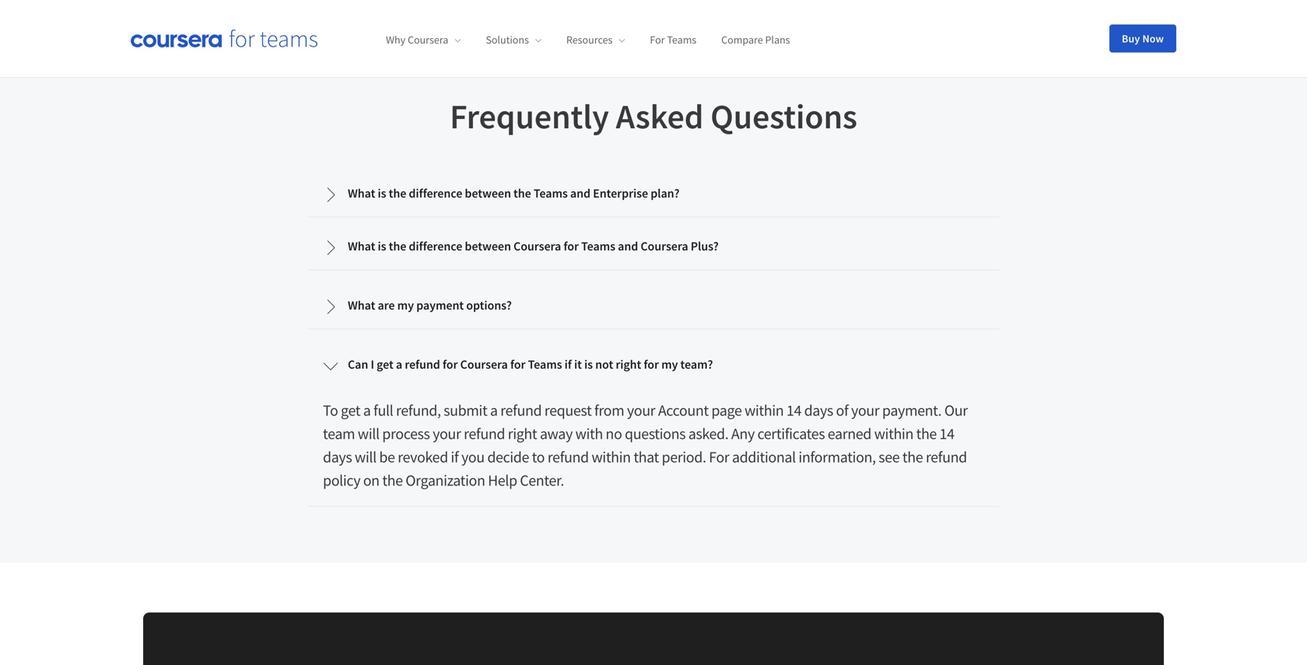 Task type: vqa. For each thing, say whether or not it's contained in the screenshot.
the middle this
no



Task type: locate. For each thing, give the bounding box(es) containing it.
1 vertical spatial right
[[508, 424, 537, 444]]

for inside to get a full refund, submit a refund request from your account page within 14 days of your payment. our team will process your refund right away with no questions asked. any certificates earned within the 14 days will be revoked if you decide to refund within that period. for additional information, see the refund policy on the
[[709, 448, 730, 467]]

any
[[732, 424, 755, 444]]

teams left it
[[528, 357, 562, 373]]

can i get a refund for coursera for teams if it is not right for my team?
[[348, 357, 713, 373]]

0 vertical spatial my
[[398, 298, 414, 313]]

payment.
[[883, 401, 942, 420]]

and
[[571, 186, 591, 201], [618, 239, 639, 254]]

is for what is the difference between coursera for teams and coursera plus?
[[378, 239, 387, 254]]

options?
[[467, 298, 512, 313]]

your right of
[[852, 401, 880, 420]]

1 horizontal spatial a
[[396, 357, 403, 373]]

if
[[565, 357, 572, 373], [451, 448, 459, 467]]

days
[[805, 401, 834, 420], [323, 448, 352, 467]]

0 horizontal spatial right
[[508, 424, 537, 444]]

14
[[787, 401, 802, 420], [940, 424, 955, 444]]

to get a full refund, submit a refund request from your account page within 14 days of your payment. our team will process your refund right away with no questions asked. any certificates earned within the 14 days will be revoked if you decide to refund within that period. for additional information, see the refund policy on the
[[323, 401, 968, 491]]

2 difference from the top
[[409, 239, 463, 254]]

with
[[576, 424, 603, 444]]

your
[[627, 401, 656, 420], [852, 401, 880, 420], [433, 424, 461, 444]]

1 vertical spatial within
[[875, 424, 914, 444]]

compare plans
[[722, 33, 791, 47]]

0 vertical spatial days
[[805, 401, 834, 420]]

1 horizontal spatial get
[[377, 357, 394, 373]]

0 vertical spatial get
[[377, 357, 394, 373]]

questions
[[711, 95, 858, 138]]

from
[[595, 401, 625, 420]]

teams left compare
[[667, 33, 697, 47]]

if inside to get a full refund, submit a refund request from your account page within 14 days of your payment. our team will process your refund right away with no questions asked. any certificates earned within the 14 days will be revoked if you decide to refund within that period. for additional information, see the refund policy on the
[[451, 448, 459, 467]]

2 horizontal spatial a
[[490, 401, 498, 420]]

coursera down what is the difference between the teams and enterprise plan?
[[514, 239, 562, 254]]

solutions link
[[486, 33, 542, 47]]

1 between from the top
[[465, 186, 511, 201]]

1 horizontal spatial and
[[618, 239, 639, 254]]

1 vertical spatial for
[[709, 448, 730, 467]]

1 difference from the top
[[409, 186, 463, 201]]

2 vertical spatial what
[[348, 298, 375, 313]]

1 horizontal spatial within
[[745, 401, 784, 420]]

between up "what is the difference between coursera for teams and coursera plus?"
[[465, 186, 511, 201]]

my right are
[[398, 298, 414, 313]]

period.
[[662, 448, 707, 467]]

policy
[[323, 471, 361, 491]]

and down enterprise
[[618, 239, 639, 254]]

0 horizontal spatial within
[[592, 448, 631, 467]]

1 horizontal spatial if
[[565, 357, 572, 373]]

frequently
[[450, 95, 609, 138]]

get right to
[[341, 401, 361, 420]]

a right submit
[[490, 401, 498, 420]]

revoked
[[398, 448, 448, 467]]

within up the any
[[745, 401, 784, 420]]

1 vertical spatial and
[[618, 239, 639, 254]]

get right i
[[377, 357, 394, 373]]

request
[[545, 401, 592, 420]]

the
[[389, 186, 407, 201], [514, 186, 532, 201], [389, 239, 407, 254], [917, 424, 937, 444], [903, 448, 924, 467], [383, 471, 403, 491]]

my
[[398, 298, 414, 313], [662, 357, 678, 373]]

get
[[377, 357, 394, 373], [341, 401, 361, 420]]

right up decide
[[508, 424, 537, 444]]

what
[[348, 186, 375, 201], [348, 239, 375, 254], [348, 298, 375, 313]]

if left it
[[565, 357, 572, 373]]

0 horizontal spatial get
[[341, 401, 361, 420]]

compare
[[722, 33, 763, 47]]

within down no
[[592, 448, 631, 467]]

0 horizontal spatial days
[[323, 448, 352, 467]]

will left be
[[355, 448, 377, 467]]

what is the difference between coursera for teams and coursera plus?
[[348, 239, 719, 254]]

3 what from the top
[[348, 298, 375, 313]]

a right i
[[396, 357, 403, 373]]

0 vertical spatial for
[[650, 33, 665, 47]]

within
[[745, 401, 784, 420], [875, 424, 914, 444], [592, 448, 631, 467]]

2 between from the top
[[465, 239, 511, 254]]

certificates
[[758, 424, 825, 444]]

what are my payment options?
[[348, 298, 512, 313]]

right
[[616, 357, 642, 373], [508, 424, 537, 444]]

what for what is the difference between the teams and enterprise plan?
[[348, 186, 375, 201]]

will down full
[[358, 424, 380, 444]]

difference
[[409, 186, 463, 201], [409, 239, 463, 254]]

plus?
[[691, 239, 719, 254]]

1 horizontal spatial for
[[709, 448, 730, 467]]

1 horizontal spatial right
[[616, 357, 642, 373]]

1 horizontal spatial my
[[662, 357, 678, 373]]

for teams
[[650, 33, 697, 47]]

1 horizontal spatial 14
[[940, 424, 955, 444]]

what is the difference between the teams and enterprise plan? button
[[311, 173, 997, 215]]

a left full
[[363, 401, 371, 420]]

0 vertical spatial difference
[[409, 186, 463, 201]]

1 vertical spatial if
[[451, 448, 459, 467]]

days down team
[[323, 448, 352, 467]]

earned
[[828, 424, 872, 444]]

your up the questions
[[627, 401, 656, 420]]

our
[[945, 401, 968, 420]]

1 vertical spatial 14
[[940, 424, 955, 444]]

refund
[[405, 357, 440, 373], [501, 401, 542, 420], [464, 424, 505, 444], [548, 448, 589, 467], [926, 448, 968, 467]]

plans
[[766, 33, 791, 47]]

a
[[396, 357, 403, 373], [363, 401, 371, 420], [490, 401, 498, 420]]

if left you
[[451, 448, 459, 467]]

1 vertical spatial between
[[465, 239, 511, 254]]

frequently asked questions
[[450, 95, 858, 138]]

1 vertical spatial my
[[662, 357, 678, 373]]

will
[[358, 424, 380, 444], [355, 448, 377, 467]]

1 what from the top
[[348, 186, 375, 201]]

0 horizontal spatial 14
[[787, 401, 802, 420]]

0 vertical spatial what
[[348, 186, 375, 201]]

refund up the refund,
[[405, 357, 440, 373]]

and left enterprise
[[571, 186, 591, 201]]

1 vertical spatial is
[[378, 239, 387, 254]]

buy now button
[[1110, 25, 1177, 53]]

between for coursera
[[465, 239, 511, 254]]

why coursera link
[[386, 33, 461, 47]]

within up the see
[[875, 424, 914, 444]]

0 vertical spatial 14
[[787, 401, 802, 420]]

days left of
[[805, 401, 834, 420]]

2 vertical spatial within
[[592, 448, 631, 467]]

0 horizontal spatial if
[[451, 448, 459, 467]]

14 down the our
[[940, 424, 955, 444]]

1 horizontal spatial your
[[627, 401, 656, 420]]

for down asked.
[[709, 448, 730, 467]]

0 vertical spatial if
[[565, 357, 572, 373]]

get inside to get a full refund, submit a refund request from your account page within 14 days of your payment. our team will process your refund right away with no questions asked. any certificates earned within the 14 days will be revoked if you decide to refund within that period. for additional information, see the refund policy on the
[[341, 401, 361, 420]]

process
[[382, 424, 430, 444]]

0 vertical spatial and
[[571, 186, 591, 201]]

refund inside dropdown button
[[405, 357, 440, 373]]

right right the not
[[616, 357, 642, 373]]

full
[[374, 401, 393, 420]]

enterprise
[[593, 186, 649, 201]]

2 what from the top
[[348, 239, 375, 254]]

14 up certificates
[[787, 401, 802, 420]]

and inside what is the difference between the teams and enterprise plan? dropdown button
[[571, 186, 591, 201]]

right inside can i get a refund for coursera for teams if it is not right for my team? dropdown button
[[616, 357, 642, 373]]

on
[[363, 471, 380, 491]]

1 horizontal spatial days
[[805, 401, 834, 420]]

for
[[650, 33, 665, 47], [709, 448, 730, 467]]

are
[[378, 298, 395, 313]]

1 vertical spatial get
[[341, 401, 361, 420]]

my left team?
[[662, 357, 678, 373]]

to
[[323, 401, 338, 420]]

1 vertical spatial what
[[348, 239, 375, 254]]

submit
[[444, 401, 488, 420]]

your down submit
[[433, 424, 461, 444]]

can
[[348, 357, 368, 373]]

what for what are my payment options?
[[348, 298, 375, 313]]

.
[[561, 471, 564, 491]]

coursera
[[408, 33, 449, 47], [514, 239, 562, 254], [641, 239, 689, 254], [461, 357, 508, 373]]

between down what is the difference between the teams and enterprise plan?
[[465, 239, 511, 254]]

1 vertical spatial will
[[355, 448, 377, 467]]

see
[[879, 448, 900, 467]]

0 vertical spatial is
[[378, 186, 387, 201]]

page
[[712, 401, 742, 420]]

0 vertical spatial right
[[616, 357, 642, 373]]

for right resources link
[[650, 33, 665, 47]]

is
[[378, 186, 387, 201], [378, 239, 387, 254], [585, 357, 593, 373]]

coursera right why
[[408, 33, 449, 47]]

0 horizontal spatial and
[[571, 186, 591, 201]]

1 vertical spatial difference
[[409, 239, 463, 254]]

between
[[465, 186, 511, 201], [465, 239, 511, 254]]

2 horizontal spatial within
[[875, 424, 914, 444]]

teams
[[667, 33, 697, 47], [534, 186, 568, 201], [582, 239, 616, 254], [528, 357, 562, 373]]

buy
[[1123, 32, 1141, 46]]

0 vertical spatial between
[[465, 186, 511, 201]]

teams up "what is the difference between coursera for teams and coursera plus?"
[[534, 186, 568, 201]]

2 vertical spatial is
[[585, 357, 593, 373]]



Task type: describe. For each thing, give the bounding box(es) containing it.
to
[[532, 448, 545, 467]]

refund,
[[396, 401, 441, 420]]

payment
[[417, 298, 464, 313]]

0 horizontal spatial a
[[363, 401, 371, 420]]

information,
[[799, 448, 876, 467]]

decide
[[488, 448, 529, 467]]

between for the
[[465, 186, 511, 201]]

that
[[634, 448, 659, 467]]

organization help center link
[[406, 471, 561, 491]]

can i get a refund for coursera for teams if it is not right for my team? button
[[311, 345, 997, 387]]

questions
[[625, 424, 686, 444]]

0 horizontal spatial your
[[433, 424, 461, 444]]

is for what is the difference between the teams and enterprise plan?
[[378, 186, 387, 201]]

away
[[540, 424, 573, 444]]

coursera up submit
[[461, 357, 508, 373]]

2 horizontal spatial your
[[852, 401, 880, 420]]

get inside dropdown button
[[377, 357, 394, 373]]

resources link
[[567, 33, 625, 47]]

be
[[379, 448, 395, 467]]

asked.
[[689, 424, 729, 444]]

right inside to get a full refund, submit a refund request from your account page within 14 days of your payment. our team will process your refund right away with no questions asked. any certificates earned within the 14 days will be revoked if you decide to refund within that period. for additional information, see the refund policy on the
[[508, 424, 537, 444]]

a inside dropdown button
[[396, 357, 403, 373]]

coursera left plus?
[[641, 239, 689, 254]]

difference for the
[[409, 186, 463, 201]]

why coursera
[[386, 33, 449, 47]]

organization help center .
[[406, 471, 564, 491]]

i
[[371, 357, 374, 373]]

resources
[[567, 33, 613, 47]]

refund up "away"
[[501, 401, 542, 420]]

0 vertical spatial will
[[358, 424, 380, 444]]

refund up .
[[548, 448, 589, 467]]

what for what is the difference between coursera for teams and coursera plus?
[[348, 239, 375, 254]]

why
[[386, 33, 406, 47]]

the inside what is the difference between coursera for teams and coursera plus? dropdown button
[[389, 239, 407, 254]]

it
[[575, 357, 582, 373]]

and inside what is the difference between coursera for teams and coursera plus? dropdown button
[[618, 239, 639, 254]]

help
[[488, 471, 517, 491]]

account
[[658, 401, 709, 420]]

you
[[462, 448, 485, 467]]

1 vertical spatial days
[[323, 448, 352, 467]]

not
[[596, 357, 614, 373]]

organization
[[406, 471, 485, 491]]

solutions
[[486, 33, 529, 47]]

0 horizontal spatial my
[[398, 298, 414, 313]]

what is the difference between the teams and enterprise plan?
[[348, 186, 680, 201]]

team
[[323, 424, 355, 444]]

coursera for teams image
[[131, 30, 318, 48]]

plan?
[[651, 186, 680, 201]]

0 vertical spatial within
[[745, 401, 784, 420]]

if inside dropdown button
[[565, 357, 572, 373]]

difference for coursera
[[409, 239, 463, 254]]

asked
[[616, 95, 704, 138]]

0 horizontal spatial for
[[650, 33, 665, 47]]

refund down the our
[[926, 448, 968, 467]]

buy now
[[1123, 32, 1165, 46]]

team?
[[681, 357, 713, 373]]

refund up you
[[464, 424, 505, 444]]

additional
[[733, 448, 796, 467]]

for teams link
[[650, 33, 697, 47]]

now
[[1143, 32, 1165, 46]]

what are my payment options? button
[[311, 285, 997, 327]]

of
[[837, 401, 849, 420]]

compare plans link
[[722, 33, 791, 47]]

no
[[606, 424, 622, 444]]

teams down enterprise
[[582, 239, 616, 254]]

what is the difference between coursera for teams and coursera plus? button
[[311, 226, 997, 268]]

center
[[520, 471, 561, 491]]



